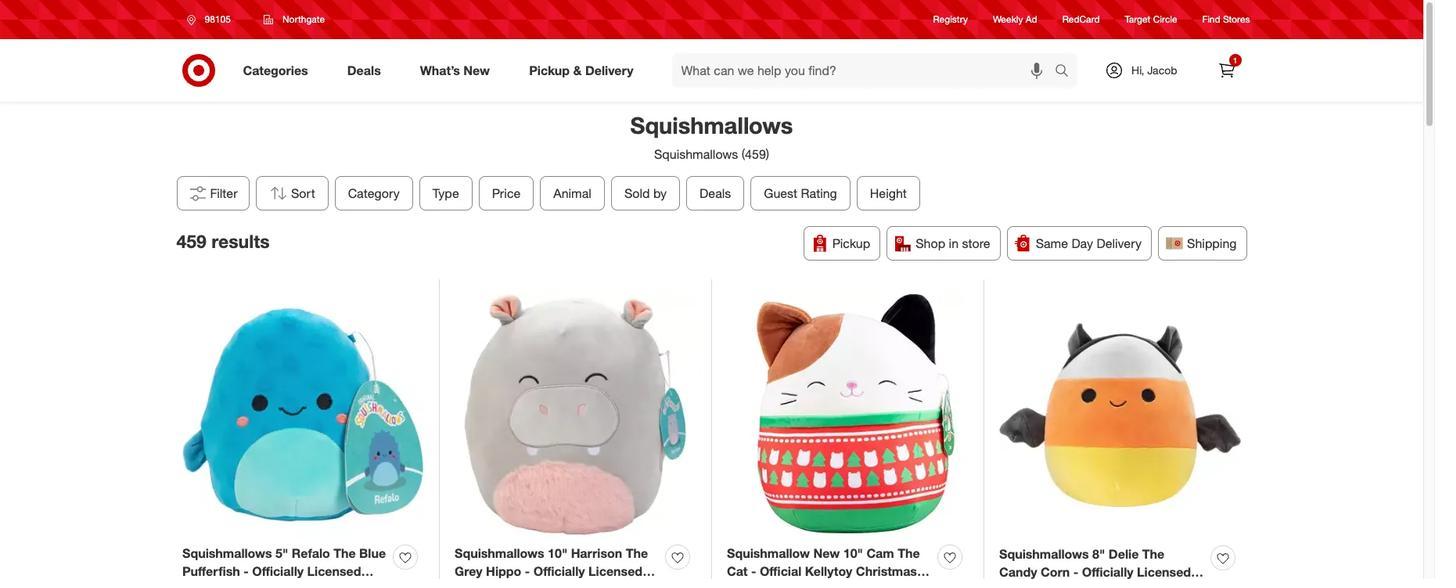 Task type: describe. For each thing, give the bounding box(es) containing it.
pickup & delivery
[[529, 62, 633, 78]]

459
[[176, 230, 206, 252]]

category button
[[334, 176, 413, 210]]

type
[[432, 185, 459, 201]]

by
[[653, 185, 666, 201]]

hippo
[[486, 563, 521, 579]]

same
[[1036, 235, 1068, 251]]

1 link
[[1209, 53, 1244, 88]]

squishmallows for squishmallows 10" harrison the grey hippo - officially license
[[455, 545, 544, 561]]

harrison
[[571, 545, 622, 561]]

redcard link
[[1062, 13, 1100, 26]]

(459)
[[742, 146, 769, 162]]

weekly ad link
[[993, 13, 1037, 26]]

sort button
[[256, 176, 328, 210]]

filter
[[210, 185, 238, 201]]

sold by button
[[611, 176, 680, 210]]

delivery for same day delivery
[[1097, 235, 1142, 251]]

10"
[[548, 545, 568, 561]]

squishmallows 10" harrison the grey hippo - officially license
[[455, 545, 648, 579]]

search
[[1048, 64, 1085, 79]]

find
[[1202, 14, 1220, 25]]

pickup & delivery link
[[516, 53, 653, 88]]

shipping
[[1187, 235, 1237, 251]]

98105
[[205, 13, 231, 25]]

results
[[211, 230, 270, 252]]

type button
[[419, 176, 472, 210]]

&
[[573, 62, 582, 78]]

new
[[464, 62, 490, 78]]

sold
[[624, 185, 650, 201]]

shipping button
[[1158, 226, 1247, 260]]

sold by
[[624, 185, 666, 201]]

registry
[[933, 14, 968, 25]]

weekly
[[993, 14, 1023, 25]]

same day delivery button
[[1007, 226, 1152, 260]]

what's
[[420, 62, 460, 78]]

deals button
[[686, 176, 744, 210]]

find stores link
[[1202, 13, 1250, 26]]

rating
[[801, 185, 837, 201]]

98105 button
[[176, 5, 247, 34]]

pickup button
[[803, 226, 880, 260]]

ad
[[1026, 14, 1037, 25]]

pickup for pickup
[[832, 235, 870, 251]]

guest rating button
[[750, 176, 850, 210]]

What can we help you find? suggestions appear below search field
[[672, 53, 1059, 88]]

squishmallows squishmallows (459)
[[630, 111, 793, 162]]

northgate button
[[253, 5, 335, 34]]

squishmallows 10" harrison the grey hippo - officially license link
[[455, 544, 659, 579]]

what's new
[[420, 62, 490, 78]]

deals link
[[334, 53, 400, 88]]

find stores
[[1202, 14, 1250, 25]]

hi, jacob
[[1132, 63, 1177, 77]]



Task type: vqa. For each thing, say whether or not it's contained in the screenshot.
by
yes



Task type: locate. For each thing, give the bounding box(es) containing it.
1 vertical spatial pickup
[[832, 235, 870, 251]]

deals for deals 'button'
[[699, 185, 731, 201]]

shop in store button
[[887, 226, 1001, 260]]

0 vertical spatial delivery
[[585, 62, 633, 78]]

deals inside 'button'
[[699, 185, 731, 201]]

category
[[348, 185, 399, 201]]

animal
[[553, 185, 591, 201]]

0 horizontal spatial deals
[[347, 62, 381, 78]]

height button
[[856, 176, 920, 210]]

registry link
[[933, 13, 968, 26]]

delivery inside "link"
[[585, 62, 633, 78]]

pickup inside pickup button
[[832, 235, 870, 251]]

pickup inside pickup & delivery "link"
[[529, 62, 570, 78]]

0 vertical spatial squishmallows
[[630, 111, 793, 139]]

guest rating
[[764, 185, 837, 201]]

squishmallows
[[630, 111, 793, 139], [654, 146, 738, 162], [455, 545, 544, 561]]

deals for deals link
[[347, 62, 381, 78]]

squishmallows 8" delie the candy corn - officially licensed kellytoy plush - soft & squishy halloween stuffed animal toy - gift for kids, girls & boys image
[[999, 294, 1241, 536], [999, 294, 1241, 536]]

1 horizontal spatial pickup
[[832, 235, 870, 251]]

squishmallows for squishmallows squishmallows (459)
[[630, 111, 793, 139]]

what's new link
[[407, 53, 510, 88]]

pickup
[[529, 62, 570, 78], [832, 235, 870, 251]]

same day delivery
[[1036, 235, 1142, 251]]

sort
[[291, 185, 315, 201]]

squishmallows inside squishmallows squishmallows (459)
[[654, 146, 738, 162]]

jacob
[[1147, 63, 1177, 77]]

circle
[[1153, 14, 1177, 25]]

deals right the by
[[699, 185, 731, 201]]

the
[[626, 545, 648, 561]]

0 horizontal spatial pickup
[[529, 62, 570, 78]]

search button
[[1048, 53, 1085, 91]]

shop
[[916, 235, 945, 251]]

grey
[[455, 563, 482, 579]]

1 vertical spatial delivery
[[1097, 235, 1142, 251]]

delivery for pickup & delivery
[[585, 62, 633, 78]]

delivery right the day
[[1097, 235, 1142, 251]]

1 horizontal spatial deals
[[699, 185, 731, 201]]

0 vertical spatial pickup
[[529, 62, 570, 78]]

in
[[949, 235, 959, 251]]

delivery inside button
[[1097, 235, 1142, 251]]

animal button
[[540, 176, 604, 210]]

0 vertical spatial deals
[[347, 62, 381, 78]]

squishmallows up hippo on the bottom left
[[455, 545, 544, 561]]

categories
[[243, 62, 308, 78]]

squishmallows 10" harrison the grey hippo - officially licensed kellytoy plush - collectible soft stuffed animal toy image
[[455, 294, 696, 535], [455, 294, 696, 535]]

squishmallows 5" refalo the blue pufferfish - officially licensed kellytoy plush - collectible soft & squishy mini fish stuffed animal toy image
[[182, 294, 423, 535], [182, 294, 423, 535]]

delivery
[[585, 62, 633, 78], [1097, 235, 1142, 251]]

pickup for pickup & delivery
[[529, 62, 570, 78]]

categories link
[[230, 53, 328, 88]]

pickup down the rating
[[832, 235, 870, 251]]

price
[[492, 185, 520, 201]]

0 horizontal spatial delivery
[[585, 62, 633, 78]]

1 horizontal spatial delivery
[[1097, 235, 1142, 251]]

height
[[870, 185, 907, 201]]

squishmallows up deals 'button'
[[654, 146, 738, 162]]

shop in store
[[916, 235, 990, 251]]

filter button
[[176, 176, 249, 210]]

target
[[1125, 14, 1151, 25]]

1 vertical spatial squishmallows
[[654, 146, 738, 162]]

squishmallow new 10" cam the cat - official kellytoy christmas plush - cute and soft kitty stuffed animal toy - great gift for kids image
[[727, 294, 968, 535], [727, 294, 968, 535]]

-
[[525, 563, 530, 579]]

target circle link
[[1125, 13, 1177, 26]]

1
[[1233, 56, 1237, 65]]

target circle
[[1125, 14, 1177, 25]]

deals left 'what's'
[[347, 62, 381, 78]]

redcard
[[1062, 14, 1100, 25]]

delivery right &
[[585, 62, 633, 78]]

1 vertical spatial deals
[[699, 185, 731, 201]]

squishmallows inside squishmallows 10" harrison the grey hippo - officially license
[[455, 545, 544, 561]]

2 vertical spatial squishmallows
[[455, 545, 544, 561]]

hi,
[[1132, 63, 1144, 77]]

price button
[[478, 176, 534, 210]]

weekly ad
[[993, 14, 1037, 25]]

store
[[962, 235, 990, 251]]

459 results
[[176, 230, 270, 252]]

squishmallows up (459)
[[630, 111, 793, 139]]

pickup left &
[[529, 62, 570, 78]]

stores
[[1223, 14, 1250, 25]]

northgate
[[282, 13, 325, 25]]

officially
[[533, 563, 585, 579]]

day
[[1072, 235, 1093, 251]]

deals
[[347, 62, 381, 78], [699, 185, 731, 201]]

guest
[[764, 185, 797, 201]]



